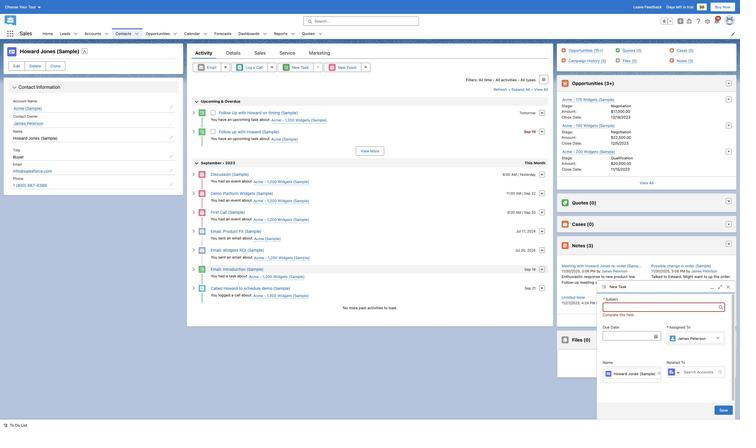 Task type: describe. For each thing, give the bounding box(es) containing it.
1 horizontal spatial name
[[27, 99, 37, 103]]

text default image inside 'accounts' list item
[[105, 32, 109, 36]]

0 vertical spatial view
[[535, 87, 543, 92]]

view for view all
[[640, 181, 649, 185]]

assigned to
[[670, 325, 691, 329]]

date: for 200
[[573, 167, 582, 171]]

1 (800) 667-6389 link
[[13, 183, 47, 188]]

meeting with howard jones re: order (sample) 11/30/2025, 3:06 pm by james peterson enthusiastic response to new product line. follow-up meeting with howard is set for next month. prior to next meeting, need to: send proposal to howard's team make adjustments to demo do run through with anne and jason
[[562, 263, 644, 301]]

1 (800) 667-6389
[[13, 183, 47, 188]]

to down proposal
[[562, 297, 566, 301]]

acme - 200 widgets (sample) link
[[563, 149, 616, 155]]

you logged a call about acme - 1,200 widgets (sample)
[[211, 293, 309, 298]]

to down meeting
[[585, 286, 588, 290]]

to left his
[[668, 280, 672, 285]]

amount: for $17,000.00 close date:
[[562, 109, 577, 114]]

1,200 inside you had a task about acme - 1,200 widgets (sample)
[[263, 274, 272, 279]]

howard down new
[[604, 280, 618, 285]]

july.
[[652, 286, 660, 290]]

view all
[[640, 181, 654, 185]]

$17,000.00 close date:
[[562, 109, 631, 119]]

0 vertical spatial acme (sample) link
[[14, 105, 42, 111]]

order inside the meeting with howard jones re: order (sample) 11/30/2025, 3:06 pm by james peterson enthusiastic response to new product line. follow-up meeting with howard is set for next month. prior to next meeting, need to: send proposal to howard's team make adjustments to demo do run through with anne and jason
[[617, 263, 627, 268]]

james peterson link down re:
[[602, 269, 628, 273]]

jul for email: product fit (sample)
[[517, 229, 521, 234]]

due date
[[603, 325, 619, 329]]

notes (3) link
[[677, 58, 694, 64]]

with right up
[[239, 110, 246, 115]]

(0) for quotes (0)
[[590, 200, 597, 205]]

acme down demo platform widgets (sample)
[[254, 198, 264, 203]]

have for you have an upcoming task about acme - 1,200 widgets (sample)
[[218, 117, 227, 122]]

files image
[[616, 58, 620, 63]]

james peterson link down contact owner on the top left of the page
[[14, 120, 43, 126]]

through
[[590, 297, 604, 301]]

sales link
[[255, 47, 266, 59]]

quotes for quotes (0)
[[573, 200, 589, 205]]

upcoming for acme (sample)
[[233, 136, 250, 141]]

acme (sample) link for you sent an email about acme (sample)
[[254, 236, 281, 242]]

possible change in order (sample) 11/30/2025, 3:06 pm by james peterson talked to edward. might want to up the order. he'll talk to his team and let me know by mid- july.
[[652, 263, 732, 290]]

reports list item
[[271, 28, 299, 39]]

had for demo
[[218, 198, 225, 202]]

email: introduction (sample)
[[211, 267, 264, 272]]

campaign history (3) link
[[569, 58, 607, 64]]

$20,000.00
[[611, 161, 632, 166]]

to down prior
[[578, 291, 582, 296]]

howard up you have an upcoming task about acme (sample) on the top left of page
[[247, 129, 261, 134]]

activities inside no more past activities to load. status
[[368, 306, 383, 310]]

you inside you had a task about acme - 1,200 widgets (sample)
[[211, 274, 217, 278]]

0 vertical spatial |
[[518, 172, 519, 177]]

opportunities for opportunities
[[146, 31, 170, 36]]

acme inside acme - 200 widgets (sample) link
[[563, 149, 573, 154]]

an inside you sent an email about acme (sample)
[[227, 236, 231, 240]]

0 vertical spatial howard jones (sample)
[[20, 48, 79, 54]]

acme - 140 widgets (sample)
[[563, 123, 615, 128]]

- inside you had a task about acme - 1,200 widgets (sample)
[[260, 274, 262, 279]]

you for tomorrow
[[211, 117, 217, 122]]

peterson down the owner
[[27, 121, 43, 126]]

howard left on
[[247, 110, 262, 115]]

new event
[[338, 65, 357, 70]]

filters: all time • all activities • all types
[[466, 78, 536, 82]]

to up me
[[704, 274, 708, 279]]

am for (sample)
[[516, 210, 522, 215]]

left
[[677, 5, 682, 9]]

acme up you sent an email about acme (sample)
[[254, 217, 264, 222]]

cases
[[573, 221, 586, 227]]

up
[[232, 110, 237, 115]]

acme inside you have an upcoming task about acme - 1,200 widgets (sample)
[[271, 118, 281, 122]]

acme inside acme - 170 widgets (sample) link
[[563, 97, 573, 102]]

text default image inside to do list button
[[3, 423, 8, 427]]

acme - 170 widgets (sample)
[[563, 97, 615, 102]]

text default image inside the quotes list item
[[318, 32, 322, 36]]

first call (sample)
[[211, 210, 245, 215]]

1 you had an event about acme - 1,200 widgets (sample) from the top
[[211, 179, 309, 184]]

acme inside you have an upcoming task about acme (sample)
[[271, 137, 281, 141]]

with up you have an upcoming task about acme (sample) on the top left of page
[[238, 129, 246, 134]]

edit account name image
[[170, 105, 174, 109]]

date: for 170
[[573, 115, 582, 119]]

(sample) inside 'possible change in order (sample) 11/30/2025, 3:06 pm by james peterson talked to edward. might want to up the order. he'll talk to his team and let me know by mid- july.'
[[696, 263, 712, 268]]

choose your tour
[[5, 5, 36, 9]]

to inside button
[[10, 423, 14, 428]]

refresh
[[494, 87, 508, 92]]

he'll
[[652, 280, 660, 285]]

notes (3)
[[573, 243, 594, 248]]

text default image inside contact information dropdown button
[[12, 85, 17, 90]]

no more past activities to load. status
[[192, 305, 549, 311]]

17,
[[522, 229, 527, 234]]

(sample) inside you have an upcoming task about acme - 1,200 widgets (sample)
[[311, 118, 327, 122]]

order inside 'possible change in order (sample) 11/30/2025, 3:06 pm by james peterson talked to edward. might want to up the order. he'll talk to his team and let me know by mid- july.'
[[686, 263, 695, 268]]

sep left the 22
[[525, 191, 531, 196]]

edit name image
[[170, 135, 174, 139]]

list containing home
[[39, 28, 741, 39]]

text default image inside calendar list item
[[204, 32, 208, 36]]

related to
[[667, 360, 686, 365]]

&
[[221, 99, 224, 104]]

email image for email: widgets roi (sample)
[[199, 247, 206, 254]]

files (0) link
[[623, 58, 637, 64]]

1 horizontal spatial sales
[[255, 50, 266, 56]]

jones down the owner
[[28, 136, 40, 140]]

james inside the meeting with howard jones re: order (sample) 11/30/2025, 3:06 pm by james peterson enthusiastic response to new product line. follow-up meeting with howard is set for next month. prior to next meeting, need to: send proposal to howard's team make adjustments to demo do run through with anne and jason
[[602, 269, 613, 273]]

calendar
[[184, 31, 200, 36]]

task image for tomorrow
[[199, 109, 206, 116]]

follow for follow up with howard (sample)
[[219, 129, 231, 134]]

howard's
[[583, 291, 599, 296]]

first call (sample) link
[[211, 210, 245, 215]]

event image for first
[[199, 209, 206, 216]]

note
[[577, 295, 585, 300]]

acme - 1,200 widgets (sample) link for first call (sample)
[[254, 217, 309, 223]]

8:00 am | yesterday
[[503, 172, 536, 177]]

james peterson link down assigned to
[[669, 333, 724, 344]]

none text field inside new task dialog
[[603, 331, 662, 341]]

11/30/2025, inside 'possible change in order (sample) 11/30/2025, 3:06 pm by james peterson talked to edward. might want to up the order. he'll talk to his team and let me know by mid- july.'
[[652, 269, 671, 273]]

about inside you have an upcoming task about acme (sample)
[[260, 136, 270, 141]]

types
[[526, 78, 536, 82]]

- inside 'you sent an email about acme - 1,200 widgets (sample)'
[[265, 255, 267, 260]]

11/27/2023,
[[562, 301, 581, 305]]

0 vertical spatial am
[[512, 172, 517, 177]]

james peterson link down 'make'
[[602, 301, 628, 305]]

19
[[532, 130, 536, 134]]

peterson inside the meeting with howard jones re: order (sample) 11/30/2025, 3:06 pm by james peterson enthusiastic response to new product line. follow-up meeting with howard is set for next month. prior to next meeting, need to: send proposal to howard's team make adjustments to demo do run through with anne and jason
[[614, 269, 628, 273]]

tab list containing activity
[[192, 47, 549, 59]]

acme down account
[[14, 106, 24, 111]]

opportunities image for opportunities (10+)
[[562, 48, 566, 52]]

had for first
[[218, 217, 225, 221]]

to up talk
[[664, 274, 668, 279]]

contact image
[[7, 47, 16, 56]]

1 horizontal spatial activities
[[501, 78, 517, 82]]

by down 'the'
[[718, 280, 722, 285]]

meeting
[[581, 280, 595, 285]]

sent for you sent an email about acme (sample)
[[218, 236, 226, 240]]

james down contact owner on the top left of the page
[[14, 121, 26, 126]]

0 vertical spatial next
[[635, 280, 642, 285]]

1 vertical spatial next
[[589, 286, 597, 290]]

acme up demo platform widgets (sample) link
[[254, 179, 264, 184]]

3:06 inside 'possible change in order (sample) 11/30/2025, 3:06 pm by james peterson talked to edward. might want to up the order. he'll talk to his team and let me know by mid- july.'
[[672, 269, 680, 273]]

140
[[576, 123, 583, 128]]

• up expand
[[518, 78, 520, 82]]

filters:
[[466, 78, 478, 82]]

a for you logged a call about
[[232, 293, 234, 297]]

opportunities image for opportunities
[[562, 80, 569, 87]]

by inside the meeting with howard jones re: order (sample) 11/30/2025, 3:06 pm by james peterson enthusiastic response to new product line. follow-up meeting with howard is set for next month. prior to next meeting, need to: send proposal to howard's team make adjustments to demo do run through with anne and jason
[[597, 269, 601, 273]]

0 horizontal spatial call
[[220, 210, 227, 215]]

2024 for email: widgets roi (sample)
[[528, 248, 536, 253]]

in for change
[[681, 263, 685, 268]]

to up call on the left
[[239, 286, 243, 291]]

widgets inside 'you sent an email about acme - 1,200 widgets (sample)'
[[279, 255, 293, 260]]

list
[[21, 423, 27, 428]]

view for view more
[[361, 149, 370, 153]]

by up might
[[687, 269, 691, 273]]

quotes (0)
[[573, 200, 597, 205]]

(sample) inside 'you sent an email about acme - 1,200 widgets (sample)'
[[294, 255, 310, 260]]

by inside untitled note 11/27/2023, 4:24 pm by james peterson
[[597, 301, 601, 305]]

- down demo platform widgets (sample) link
[[265, 198, 266, 203]]

0 horizontal spatial up
[[232, 129, 237, 134]]

• left the 2023
[[223, 161, 225, 165]]

team inside the meeting with howard jones re: order (sample) 11/30/2025, 3:06 pm by james peterson enthusiastic response to new product line. follow-up meeting with howard is set for next month. prior to next meeting, need to: send proposal to howard's team make adjustments to demo do run through with anne and jason
[[600, 291, 609, 296]]

buy now
[[716, 5, 731, 9]]

dashboards list item
[[235, 28, 271, 39]]

james peterson inside new task dialog
[[678, 336, 706, 341]]

an for 11:00 am | sep 22
[[226, 198, 230, 202]]

1,200 for first call (sample)
[[267, 217, 277, 222]]

upcoming
[[201, 99, 220, 104]]

more
[[371, 149, 380, 153]]

possible
[[652, 263, 666, 268]]

0 horizontal spatial demo
[[262, 286, 273, 291]]

an inside you have an upcoming task about acme (sample)
[[228, 136, 232, 141]]

contact for contact owner
[[13, 114, 26, 118]]

text default image inside reports list item
[[291, 32, 295, 36]]

widgets inside you logged a call about acme - 1,200 widgets (sample)
[[278, 293, 292, 298]]

0 horizontal spatial james peterson
[[14, 121, 43, 126]]

11/30/2025, inside the meeting with howard jones re: order (sample) 11/30/2025, 3:06 pm by james peterson enthusiastic response to new product line. follow-up meeting with howard is set for next month. prior to next meeting, need to: send proposal to howard's team make adjustments to demo do run through with anne and jason
[[562, 269, 581, 273]]

stage: for acme - 200 widgets (sample)
[[562, 156, 573, 160]]

(0) for cases (0)
[[587, 221, 594, 227]]

am for widgets
[[516, 191, 522, 196]]

sep for sep 19
[[524, 130, 531, 134]]

you inside you have an upcoming task about acme (sample)
[[211, 136, 217, 141]]

opportunities (3+)
[[573, 81, 615, 86]]

you inside you sent an email about acme (sample)
[[211, 236, 217, 240]]

leave feedback
[[634, 5, 662, 9]]

demo
[[211, 191, 222, 196]]

Related To text field
[[681, 367, 719, 377]]

email: widgets roi (sample)
[[211, 248, 264, 253]]

search... button
[[304, 16, 419, 26]]

(sample) inside you have an upcoming task about acme (sample)
[[282, 137, 298, 141]]

with up meeting,
[[596, 280, 603, 285]]

21
[[532, 286, 536, 291]]

load.
[[389, 306, 398, 310]]

accounts link
[[81, 28, 105, 39]]

demo platform widgets (sample) link
[[211, 191, 273, 196]]

leave feedback link
[[634, 5, 662, 9]]

opportunities list item
[[142, 28, 181, 39]]

pm inside untitled note 11/27/2023, 4:24 pm by james peterson
[[590, 301, 596, 305]]

files
[[573, 337, 583, 343]]

jones up clone button
[[41, 48, 55, 54]]

tour
[[28, 5, 36, 9]]

james peterson link up want
[[692, 269, 718, 273]]

details link
[[226, 47, 241, 59]]

* for *
[[667, 325, 669, 329]]

acme - 1,200 widgets (sample) link for demo platform widgets (sample)
[[254, 198, 309, 204]]

edit phone image
[[170, 182, 174, 186]]

in for left
[[683, 5, 686, 9]]

jones inside the meeting with howard jones re: order (sample) 11/30/2025, 3:06 pm by james peterson enthusiastic response to new product line. follow-up meeting with howard is set for next month. prior to next meeting, need to: send proposal to howard's team make adjustments to demo do run through with anne and jason
[[600, 263, 611, 268]]

sep left 20
[[525, 210, 531, 215]]

• down types
[[532, 87, 533, 92]]

howard up 'title'
[[13, 136, 27, 140]]

dashboards link
[[235, 28, 263, 39]]

clone button
[[46, 61, 66, 71]]

about inside you have an upcoming task about acme - 1,200 widgets (sample)
[[260, 117, 270, 122]]

• left expand
[[509, 87, 511, 92]]

about for "acme - 1,200 widgets (sample)" link related to called howard to schedule demo (sample)
[[242, 293, 252, 297]]

anne
[[613, 297, 622, 301]]

new inside dialog
[[610, 284, 618, 289]]

me
[[702, 280, 707, 285]]

buy
[[716, 5, 722, 9]]

new
[[606, 274, 613, 279]]

howard up response
[[586, 263, 599, 268]]

- up demo platform widgets (sample) link
[[265, 179, 266, 184]]

date
[[611, 325, 619, 329]]

acme - 170 widgets (sample) link
[[563, 97, 615, 103]]

team inside 'possible change in order (sample) 11/30/2025, 3:06 pm by james peterson talked to edward. might want to up the order. he'll talk to his team and let me know by mid- july.'
[[679, 280, 687, 285]]

accounts image
[[668, 369, 675, 376]]

have for you have an upcoming task about acme (sample)
[[218, 136, 227, 141]]

about for the acme (sample) link associated with you sent an email about acme (sample)
[[243, 236, 253, 240]]

save button
[[715, 406, 733, 415]]

demo platform widgets (sample)
[[211, 191, 273, 196]]

account name
[[13, 99, 37, 103]]

peterson inside 'possible change in order (sample) 11/30/2025, 3:06 pm by james peterson talked to edward. might want to up the order. he'll talk to his team and let me know by mid- july.'
[[703, 269, 718, 273]]

had inside you had a task about acme - 1,200 widgets (sample)
[[218, 274, 225, 278]]

feedback
[[645, 5, 662, 9]]

contact information
[[19, 84, 60, 90]]

about inside you had a task about acme - 1,200 widgets (sample)
[[238, 274, 248, 278]]

accounts list item
[[81, 28, 112, 39]]

opportunities for opportunities (3+)
[[573, 81, 604, 86]]

howard up logged
[[224, 286, 238, 291]]

acme inside acme - 140 widgets (sample) link
[[563, 123, 573, 128]]

event
[[347, 65, 357, 70]]

negotiation amount: for $17,000.00
[[562, 103, 632, 114]]

leads link
[[56, 28, 74, 39]]

1 vertical spatial howard jones (sample)
[[13, 136, 58, 140]]

- inside you logged a call about acme - 1,200 widgets (sample)
[[264, 293, 266, 298]]

about for "acme - 1,200 widgets (sample)" link associated with discussion (sample)
[[242, 179, 252, 183]]

| for widgets
[[523, 191, 524, 196]]

meeting,
[[598, 286, 613, 290]]

stage: for acme - 170 widgets (sample)
[[562, 103, 573, 108]]

and inside the meeting with howard jones re: order (sample) 11/30/2025, 3:06 pm by james peterson enthusiastic response to new product line. follow-up meeting with howard is set for next month. prior to next meeting, need to: send proposal to howard's team make adjustments to demo do run through with anne and jason
[[623, 297, 630, 301]]

acme inside you sent an email about acme (sample)
[[254, 236, 264, 241]]

cases image for cases (0)
[[670, 48, 674, 52]]

introduction
[[223, 267, 246, 272]]

new for new task button
[[292, 65, 300, 70]]

close for $22,500.00 close date:
[[562, 141, 572, 145]]

(sample) inside you sent an email about acme (sample)
[[265, 236, 281, 241]]

quotes (0)
[[623, 48, 642, 53]]

pm inside 'possible change in order (sample) 11/30/2025, 3:06 pm by james peterson talked to edward. might want to up the order. he'll talk to his team and let me know by mid- july.'
[[681, 269, 686, 273]]

service
[[280, 50, 295, 56]]

james inside 'possible change in order (sample) 11/30/2025, 3:06 pm by james peterson talked to edward. might want to up the order. he'll talk to his team and let me know by mid- july.'
[[692, 269, 702, 273]]

refresh button
[[494, 85, 508, 94]]

quotes image
[[616, 48, 620, 52]]

* subject
[[604, 297, 618, 301]]

logged
[[218, 293, 231, 297]]

task inside dialog
[[619, 284, 627, 289]]

task image for sep 18
[[199, 266, 206, 273]]

task image
[[199, 128, 206, 135]]



Task type: vqa. For each thing, say whether or not it's contained in the screenshot.
Calendar's text default icon
no



Task type: locate. For each thing, give the bounding box(es) containing it.
1 email image from the top
[[199, 228, 206, 235]]

200
[[576, 149, 583, 154]]

3:06 inside the meeting with howard jones re: order (sample) 11/30/2025, 3:06 pm by james peterson enthusiastic response to new product line. follow-up meeting with howard is set for next month. prior to next meeting, need to: send proposal to howard's team make adjustments to demo do run through with anne and jason
[[582, 269, 590, 273]]

clone
[[51, 64, 61, 68]]

follow right task image
[[219, 129, 231, 134]]

2024 right 30,
[[528, 248, 536, 253]]

follow for follow up with howard on timing (sample)
[[219, 110, 231, 115]]

contact up account name
[[19, 84, 35, 90]]

do left list
[[15, 423, 20, 428]]

amount: inside 'qualification amount:'
[[562, 161, 577, 166]]

0 vertical spatial amount:
[[562, 109, 577, 114]]

date: inside $22,500.00 close date:
[[573, 141, 582, 145]]

2 have from the top
[[218, 136, 227, 141]]

* left assigned
[[667, 325, 669, 329]]

1 vertical spatial sales
[[255, 50, 266, 56]]

2 3:06 from the left
[[672, 269, 680, 273]]

cases image for cases
[[562, 221, 569, 228]]

0 vertical spatial task image
[[199, 109, 206, 116]]

demo inside the meeting with howard jones re: order (sample) 11/30/2025, 3:06 pm by james peterson enthusiastic response to new product line. follow-up meeting with howard is set for next month. prior to next meeting, need to: send proposal to howard's team make adjustments to demo do run through with anne and jason
[[567, 297, 577, 301]]

2 vertical spatial event image
[[199, 209, 206, 216]]

1 horizontal spatial demo
[[567, 297, 577, 301]]

1 vertical spatial view all link
[[558, 176, 737, 189]]

1 event from the top
[[231, 179, 241, 183]]

event for platform
[[231, 198, 241, 202]]

2 order from the left
[[686, 263, 695, 268]]

call inside "button"
[[256, 65, 263, 70]]

opportunities image
[[562, 48, 566, 52], [562, 80, 569, 87]]

email: for email: introduction (sample)
[[211, 267, 222, 272]]

1 2024 from the top
[[528, 229, 536, 234]]

2 sent from the top
[[218, 255, 226, 259]]

peterson up 'the'
[[703, 269, 718, 273]]

0 vertical spatial cases image
[[670, 48, 674, 52]]

0 horizontal spatial quotes
[[302, 31, 315, 36]]

text default image inside the contacts list item
[[135, 32, 139, 36]]

7 you from the top
[[211, 255, 217, 259]]

0 vertical spatial close
[[562, 115, 572, 119]]

1 horizontal spatial james peterson
[[678, 336, 706, 341]]

0 horizontal spatial next
[[589, 286, 597, 290]]

you had a task about acme - 1,200 widgets (sample)
[[211, 274, 305, 279]]

2 vertical spatial a
[[232, 293, 234, 297]]

contact
[[19, 84, 35, 90], [13, 114, 26, 118]]

1,200 inside you have an upcoming task about acme - 1,200 widgets (sample)
[[285, 118, 295, 122]]

2 upcoming from the top
[[233, 136, 250, 141]]

0 vertical spatial email
[[232, 236, 242, 240]]

2 stage: from the top
[[562, 129, 573, 134]]

- inside you have an upcoming task about acme - 1,200 widgets (sample)
[[282, 118, 284, 122]]

| left yesterday
[[518, 172, 519, 177]]

email down email: product fit (sample) link
[[232, 236, 242, 240]]

howard jones (sample) inside new task dialog
[[614, 371, 656, 376]]

task image
[[199, 109, 206, 116], [199, 266, 206, 273]]

know
[[708, 280, 717, 285]]

2 date: from the top
[[573, 141, 582, 145]]

with right meeting
[[577, 263, 585, 268]]

2 follow from the top
[[219, 129, 231, 134]]

search...
[[315, 19, 330, 23]]

acme left 170
[[563, 97, 573, 102]]

0 vertical spatial have
[[218, 117, 227, 122]]

1,200 for discussion (sample)
[[267, 179, 277, 184]]

do left run
[[578, 297, 583, 301]]

event image
[[199, 171, 206, 178], [199, 190, 206, 197], [199, 209, 206, 216]]

1 vertical spatial amount:
[[562, 135, 577, 140]]

2 event image from the top
[[199, 190, 206, 197]]

0 horizontal spatial sales
[[20, 30, 32, 37]]

campaign history image
[[562, 58, 566, 63]]

2 you from the top
[[211, 136, 217, 141]]

call
[[256, 65, 263, 70], [220, 210, 227, 215]]

6 you from the top
[[211, 236, 217, 240]]

next up the howard's
[[589, 286, 597, 290]]

1 horizontal spatial opportunities
[[573, 81, 604, 86]]

• right time
[[493, 78, 495, 82]]

team
[[679, 280, 687, 285], [600, 291, 609, 296]]

amount: for $22,500.00 close date:
[[562, 135, 577, 140]]

an inside you have an upcoming task about acme - 1,200 widgets (sample)
[[228, 117, 232, 122]]

delete button
[[25, 61, 46, 71]]

- inside acme - 170 widgets (sample) link
[[574, 97, 575, 102]]

you up the september at the left top of page
[[211, 136, 217, 141]]

1 order from the left
[[617, 263, 627, 268]]

| left 20
[[523, 210, 524, 215]]

to for assigned to
[[687, 325, 691, 329]]

in inside 'possible change in order (sample) 11/30/2025, 3:06 pm by james peterson talked to edward. might want to up the order. he'll talk to his team and let me know by mid- july.'
[[681, 263, 685, 268]]

8 you from the top
[[211, 274, 217, 278]]

call
[[235, 293, 241, 297]]

4 had from the top
[[218, 274, 225, 278]]

date: up 140
[[573, 115, 582, 119]]

- inside acme - 140 widgets (sample) link
[[574, 123, 575, 128]]

acme (sample) link for you have an upcoming task about acme (sample)
[[271, 136, 298, 142]]

have inside you have an upcoming task about acme (sample)
[[218, 136, 227, 141]]

am right '9:00'
[[516, 210, 522, 215]]

an for tomorrow
[[228, 117, 232, 122]]

close inside $17,000.00 close date:
[[562, 115, 572, 119]]

(sample) inside you logged a call about acme - 1,200 widgets (sample)
[[293, 293, 309, 298]]

2 negotiation amount: from the top
[[562, 129, 632, 140]]

1 vertical spatial negotiation amount:
[[562, 129, 632, 140]]

(0) for files (0)
[[584, 337, 591, 343]]

opportunities
[[146, 31, 170, 36], [573, 81, 604, 86]]

follow-
[[562, 280, 575, 285]]

1 horizontal spatial next
[[635, 280, 642, 285]]

james up new
[[602, 269, 613, 273]]

3 event from the top
[[231, 217, 241, 221]]

sales
[[20, 30, 32, 37], [255, 50, 266, 56]]

stage: down acme - 200 widgets (sample) link
[[562, 156, 573, 160]]

to inside status
[[384, 306, 388, 310]]

0 horizontal spatial opportunities
[[146, 31, 170, 36]]

upcoming down up
[[233, 117, 250, 122]]

event for call
[[231, 217, 241, 221]]

1 vertical spatial upcoming
[[233, 136, 250, 141]]

howard up delete
[[20, 48, 39, 54]]

platform
[[223, 191, 239, 196]]

list
[[39, 28, 741, 39]]

1 date: from the top
[[573, 115, 582, 119]]

you for jul 30, 2024
[[211, 255, 217, 259]]

the
[[714, 274, 720, 279]]

a right the "log"
[[253, 65, 255, 70]]

had down demo
[[218, 198, 225, 202]]

jones left re:
[[600, 263, 611, 268]]

3 event image from the top
[[199, 209, 206, 216]]

1 have from the top
[[218, 117, 227, 122]]

about inside you sent an email about acme (sample)
[[243, 236, 253, 240]]

close
[[562, 115, 572, 119], [562, 141, 572, 145], [562, 167, 572, 171]]

amount: for $20,000.00 close date:
[[562, 161, 577, 166]]

text default image inside dashboards list item
[[263, 32, 267, 36]]

0 vertical spatial 2024
[[528, 229, 536, 234]]

email: left 'roi'
[[211, 248, 222, 253]]

opportunities image up the campaign history image
[[562, 48, 566, 52]]

about inside you logged a call about acme - 1,200 widgets (sample)
[[242, 293, 252, 297]]

you inside you logged a call about acme - 1,200 widgets (sample)
[[211, 293, 217, 297]]

text default image
[[105, 32, 109, 36], [173, 32, 177, 36], [204, 32, 208, 36], [263, 32, 267, 36], [318, 32, 322, 36], [192, 130, 196, 134], [727, 199, 731, 203], [727, 242, 731, 246], [192, 267, 196, 271], [192, 286, 196, 290], [3, 423, 8, 427]]

you have an upcoming task about acme - 1,200 widgets (sample)
[[211, 117, 327, 122]]

3 close from the top
[[562, 167, 572, 171]]

1 upcoming from the top
[[233, 117, 250, 122]]

sent inside you sent an email about acme (sample)
[[218, 236, 226, 240]]

acme - 1,200 widgets (sample) link for email: widgets roi (sample)
[[254, 255, 310, 261]]

2 horizontal spatial up
[[709, 274, 713, 279]]

demo down proposal
[[567, 297, 577, 301]]

2 close from the top
[[562, 141, 572, 145]]

0 horizontal spatial order
[[617, 263, 627, 268]]

1 vertical spatial have
[[218, 136, 227, 141]]

email down email: widgets roi (sample) link
[[232, 255, 242, 259]]

4 you from the top
[[211, 198, 217, 202]]

about down follow up with howard (sample)
[[260, 136, 270, 141]]

howard inside new task dialog
[[614, 371, 628, 376]]

1 vertical spatial demo
[[567, 297, 577, 301]]

notes image
[[670, 58, 674, 63]]

1 vertical spatial email
[[13, 162, 22, 167]]

3 had from the top
[[218, 217, 225, 221]]

new left the event
[[338, 65, 346, 70]]

edit email image
[[170, 168, 174, 172]]

1 vertical spatial new task
[[610, 284, 627, 289]]

9 you from the top
[[211, 293, 217, 297]]

- left 200
[[574, 149, 575, 154]]

cases image left cases
[[562, 221, 569, 228]]

1 vertical spatial call
[[220, 210, 227, 215]]

name down contact owner on the top left of the page
[[13, 129, 23, 134]]

to
[[602, 274, 605, 279], [664, 274, 668, 279], [704, 274, 708, 279], [668, 280, 672, 285], [585, 286, 588, 290], [239, 286, 243, 291], [578, 291, 582, 296], [562, 297, 566, 301], [384, 306, 388, 310]]

1 negotiation amount: from the top
[[562, 103, 632, 114]]

0 horizontal spatial email
[[13, 162, 22, 167]]

reports
[[274, 31, 288, 36]]

leads list item
[[56, 28, 81, 39]]

about
[[260, 117, 270, 122], [260, 136, 270, 141], [242, 179, 252, 183], [242, 198, 252, 202], [242, 217, 252, 221], [243, 236, 253, 240], [243, 255, 253, 259], [238, 274, 248, 278], [242, 293, 252, 297]]

1 task image from the top
[[199, 109, 206, 116]]

None text field
[[603, 303, 726, 312]]

1,200 for demo platform widgets (sample)
[[267, 198, 277, 203]]

month.
[[562, 286, 574, 290]]

0 vertical spatial contact
[[19, 84, 35, 90]]

product
[[614, 274, 628, 279]]

2 2024 from the top
[[528, 248, 536, 253]]

log a call button
[[232, 63, 268, 72]]

opportunities link
[[142, 28, 173, 39]]

acme inside you logged a call about acme - 1,200 widgets (sample)
[[253, 293, 263, 298]]

about for "acme - 1,200 widgets (sample)" link associated with email: widgets roi (sample)
[[243, 255, 253, 259]]

1 vertical spatial quotes
[[573, 200, 589, 205]]

1 vertical spatial (0)
[[587, 221, 594, 227]]

0 vertical spatial event
[[231, 179, 241, 183]]

3 you had an event about acme - 1,200 widgets (sample) from the top
[[211, 217, 309, 222]]

text default image inside opportunities list item
[[173, 32, 177, 36]]

sep
[[524, 130, 531, 134], [525, 191, 531, 196], [525, 210, 531, 215], [525, 267, 531, 272], [525, 286, 531, 291]]

- up you sent an email about acme (sample)
[[265, 217, 266, 222]]

jones
[[41, 48, 55, 54], [28, 136, 40, 140], [600, 263, 611, 268], [629, 371, 639, 376]]

name
[[27, 99, 37, 103], [13, 129, 23, 134], [603, 360, 613, 365]]

an for 8:00 am | yesterday
[[226, 179, 230, 183]]

1 horizontal spatial task
[[619, 284, 627, 289]]

close inside $20,000.00 close date:
[[562, 167, 572, 171]]

to right the related
[[682, 360, 686, 365]]

close for $17,000.00 close date:
[[562, 115, 572, 119]]

(sample) inside the meeting with howard jones re: order (sample) 11/30/2025, 3:06 pm by james peterson enthusiastic response to new product line. follow-up meeting with howard is set for next month. prior to next meeting, need to: send proposal to howard's team make adjustments to demo do run through with anne and jason
[[628, 263, 644, 268]]

opportunities inside list item
[[146, 31, 170, 36]]

acme inside you had a task about acme - 1,200 widgets (sample)
[[249, 274, 259, 279]]

sales left home
[[20, 30, 32, 37]]

task inside you have an upcoming task about acme - 1,200 widgets (sample)
[[251, 117, 259, 122]]

phone
[[13, 176, 23, 181]]

order.
[[721, 274, 731, 279]]

do inside button
[[15, 423, 20, 428]]

you down called
[[211, 293, 217, 297]]

make
[[610, 291, 620, 296]]

to do list
[[10, 423, 27, 428]]

you for 11:00 am | sep 22
[[211, 198, 217, 202]]

event image for discussion
[[199, 171, 206, 178]]

you down the upcoming
[[211, 117, 217, 122]]

task image down the upcoming
[[199, 109, 206, 116]]

upcoming & overdue
[[201, 99, 241, 104]]

forecasts
[[215, 31, 232, 36]]

(0) up 'cases (0)'
[[590, 200, 597, 205]]

you for 8:00 am | yesterday
[[211, 179, 217, 183]]

1 close from the top
[[562, 115, 572, 119]]

acme - 1,200 widgets (sample) link for discussion (sample)
[[254, 179, 309, 185]]

task for acme (sample)
[[251, 136, 259, 141]]

his
[[673, 280, 678, 285]]

quotes list item
[[299, 28, 326, 39]]

jul for email: widgets roi (sample)
[[516, 248, 520, 253]]

3 amount: from the top
[[562, 161, 577, 166]]

acme - 1,200 widgets (sample) link for called howard to schedule demo (sample)
[[253, 293, 309, 299]]

email inside you sent an email about acme (sample)
[[232, 236, 242, 240]]

event down the discussion (sample)
[[231, 179, 241, 183]]

2 negotiation from the top
[[611, 129, 632, 134]]

2 amount: from the top
[[562, 135, 577, 140]]

view
[[535, 87, 543, 92], [361, 149, 370, 153], [640, 181, 649, 185]]

(sample) inside you had a task about acme - 1,200 widgets (sample)
[[289, 274, 305, 279]]

drop
[[642, 367, 650, 372]]

expand
[[512, 87, 525, 92]]

an inside 'you sent an email about acme - 1,200 widgets (sample)'
[[227, 255, 231, 259]]

date: for 140
[[573, 141, 582, 145]]

2 email from the top
[[232, 255, 242, 259]]

a inside you had a task about acme - 1,200 widgets (sample)
[[226, 274, 228, 278]]

an for jul 30, 2024
[[227, 255, 231, 259]]

text default image
[[74, 32, 78, 36], [135, 32, 139, 36], [291, 32, 295, 36], [12, 85, 17, 90], [192, 111, 196, 115], [192, 172, 196, 176], [192, 191, 196, 195], [192, 210, 196, 214], [192, 229, 196, 233], [192, 248, 196, 252], [719, 370, 723, 374], [677, 371, 681, 375]]

event for (sample)
[[231, 179, 241, 183]]

acme left 200
[[563, 149, 573, 154]]

1 vertical spatial am
[[516, 191, 522, 196]]

2024
[[528, 229, 536, 234], [528, 248, 536, 253]]

3 stage: from the top
[[562, 156, 573, 160]]

1 had from the top
[[218, 179, 225, 183]]

upcoming inside you have an upcoming task about acme - 1,200 widgets (sample)
[[233, 117, 250, 122]]

1 vertical spatial 2024
[[528, 248, 536, 253]]

3 date: from the top
[[573, 167, 582, 171]]

this month
[[525, 161, 546, 165]]

acme (sample) link
[[14, 105, 42, 111], [271, 136, 298, 142], [254, 236, 281, 242]]

am right 11:00
[[516, 191, 522, 196]]

(sample) inside new task dialog
[[640, 371, 656, 376]]

calendar link
[[181, 28, 204, 39]]

widgets inside you had a task about acme - 1,200 widgets (sample)
[[274, 274, 288, 279]]

0 vertical spatial you had an event about acme - 1,200 widgets (sample)
[[211, 179, 309, 184]]

0 vertical spatial date:
[[573, 115, 582, 119]]

1 vertical spatial task image
[[199, 266, 206, 273]]

$22,500.00
[[611, 135, 632, 140]]

1 horizontal spatial do
[[578, 297, 583, 301]]

contact information button
[[10, 82, 177, 92]]

1 email: from the top
[[211, 229, 222, 234]]

1 vertical spatial follow
[[219, 129, 231, 134]]

notes
[[573, 243, 586, 248]]

quotes (0) link
[[623, 48, 642, 53]]

11:00 am | sep 22
[[507, 191, 536, 196]]

6389
[[37, 183, 47, 188]]

you inside you have an upcoming task about acme - 1,200 widgets (sample)
[[211, 117, 217, 122]]

mid-
[[723, 280, 732, 285]]

0 vertical spatial name
[[27, 99, 37, 103]]

1 vertical spatial to
[[682, 360, 686, 365]]

up down up
[[232, 129, 237, 134]]

negotiation for acme - 140 widgets (sample)
[[611, 129, 632, 134]]

event image down the september at the left top of page
[[199, 171, 206, 178]]

1 vertical spatial stage:
[[562, 129, 573, 134]]

task inside button
[[301, 65, 309, 70]]

1 sent from the top
[[218, 236, 226, 240]]

about down fit
[[243, 236, 253, 240]]

no more past activities to load.
[[343, 306, 398, 310]]

1 horizontal spatial a
[[232, 293, 234, 297]]

1 you from the top
[[211, 117, 217, 122]]

close inside $22,500.00 close date:
[[562, 141, 572, 145]]

had up called
[[218, 274, 225, 278]]

to left load.
[[384, 306, 388, 310]]

re:
[[612, 263, 616, 268]]

1 vertical spatial event
[[231, 198, 241, 202]]

1 vertical spatial in
[[681, 263, 685, 268]]

close for $20,000.00 close date:
[[562, 167, 572, 171]]

up up prior
[[575, 280, 580, 285]]

0 vertical spatial quotes
[[302, 31, 315, 36]]

up inside the meeting with howard jones re: order (sample) 11/30/2025, 3:06 pm by james peterson enthusiastic response to new product line. follow-up meeting with howard is set for next month. prior to next meeting, need to: send proposal to howard's team make adjustments to demo do run through with anne and jason
[[575, 280, 580, 285]]

email button
[[193, 63, 221, 72]]

do inside the meeting with howard jones re: order (sample) 11/30/2025, 3:06 pm by james peterson enthusiastic response to new product line. follow-up meeting with howard is set for next month. prior to next meeting, need to: send proposal to howard's team make adjustments to demo do run through with anne and jason
[[578, 297, 583, 301]]

edit title image
[[170, 154, 174, 158]]

2 vertical spatial stage:
[[562, 156, 573, 160]]

pm right 4:24
[[590, 301, 596, 305]]

talked
[[652, 274, 663, 279]]

you down first
[[211, 217, 217, 221]]

logged call image
[[199, 285, 206, 292]]

email image for email: product fit (sample)
[[199, 228, 206, 235]]

stage: for acme - 140 widgets (sample)
[[562, 129, 573, 134]]

called howard to schedule demo (sample)
[[211, 286, 291, 291]]

tab list
[[192, 47, 549, 59]]

an for 9:00 am | sep 20
[[226, 217, 230, 221]]

close up acme - 140 widgets (sample)
[[562, 115, 572, 119]]

opportunities (10+) link
[[569, 48, 603, 53]]

opportunities image down the campaign history image
[[562, 80, 569, 87]]

you inside 'you sent an email about acme - 1,200 widgets (sample)'
[[211, 255, 217, 259]]

sep for sep 21
[[525, 286, 531, 291]]

3 you from the top
[[211, 179, 217, 183]]

event image left first
[[199, 209, 206, 216]]

james up want
[[692, 269, 702, 273]]

1 negotiation from the top
[[611, 103, 632, 108]]

email for acme (sample)
[[232, 236, 242, 240]]

0 horizontal spatial cases image
[[562, 221, 569, 228]]

22
[[532, 191, 536, 196]]

in right change
[[681, 263, 685, 268]]

about for "acme - 1,200 widgets (sample)" link for first call (sample)
[[242, 217, 252, 221]]

1 follow from the top
[[219, 110, 231, 115]]

yesterday
[[520, 172, 536, 177]]

email inside button
[[207, 65, 217, 70]]

marketing link
[[309, 47, 330, 59]]

calendar list item
[[181, 28, 211, 39]]

2 horizontal spatial new
[[610, 284, 618, 289]]

untitled
[[562, 295, 576, 300]]

1 stage: from the top
[[562, 103, 573, 108]]

a inside log a call "button"
[[253, 65, 255, 70]]

to left new
[[602, 274, 605, 279]]

new down service link on the top of the page
[[292, 65, 300, 70]]

about up demo platform widgets (sample) link
[[242, 179, 252, 183]]

cases image
[[670, 48, 674, 52], [562, 221, 569, 228]]

1 horizontal spatial up
[[575, 280, 580, 285]]

2 email image from the top
[[199, 247, 206, 254]]

1 vertical spatial contact
[[13, 114, 26, 118]]

1 vertical spatial email
[[232, 255, 242, 259]]

you for 9:00 am | sep 20
[[211, 217, 217, 221]]

email image
[[199, 228, 206, 235], [199, 247, 206, 254]]

task
[[251, 117, 259, 122], [251, 136, 259, 141], [229, 274, 236, 278]]

opportunities (10+)
[[569, 48, 603, 53]]

group
[[661, 18, 674, 25]]

task image up logged call icon at the left of the page
[[199, 266, 206, 273]]

to
[[687, 325, 691, 329], [682, 360, 686, 365], [10, 423, 14, 428]]

email: for email: widgets roi (sample)
[[211, 248, 222, 253]]

quotes for quotes
[[302, 31, 315, 36]]

upcoming down follow up with howard (sample) link
[[233, 136, 250, 141]]

email down the activity at the top of page
[[207, 65, 217, 70]]

2 event from the top
[[231, 198, 241, 202]]

1,200 for called howard to schedule demo (sample)
[[267, 293, 277, 298]]

- inside acme - 200 widgets (sample) link
[[574, 149, 575, 154]]

accounts
[[85, 31, 101, 36]]

2 task image from the top
[[199, 266, 206, 273]]

sales up log a call
[[255, 50, 266, 56]]

| for (sample)
[[523, 210, 524, 215]]

campaign
[[569, 58, 587, 63]]

you down email: product fit (sample) link
[[211, 236, 217, 240]]

2 vertical spatial |
[[523, 210, 524, 215]]

contact inside dropdown button
[[19, 84, 35, 90]]

quotes
[[302, 31, 315, 36], [573, 200, 589, 205]]

up inside 'possible change in order (sample) 11/30/2025, 3:06 pm by james peterson talked to edward. might want to up the order. he'll talk to his team and let me know by mid- july.'
[[709, 274, 713, 279]]

0 horizontal spatial and
[[623, 297, 630, 301]]

2 11/30/2025, from the left
[[652, 269, 671, 273]]

0 vertical spatial james peterson
[[14, 121, 43, 126]]

close down acme - 200 widgets (sample) link
[[562, 167, 572, 171]]

0 vertical spatial task
[[251, 117, 259, 122]]

due
[[603, 325, 610, 329]]

1 horizontal spatial view
[[535, 87, 543, 92]]

amount: down 200
[[562, 161, 577, 166]]

1 vertical spatial task
[[251, 136, 259, 141]]

acme (sample) link up 'you sent an email about acme - 1,200 widgets (sample)'
[[254, 236, 281, 242]]

| left the 22
[[523, 191, 524, 196]]

stage: down acme - 140 widgets (sample) link on the top right
[[562, 129, 573, 134]]

2 vertical spatial up
[[575, 280, 580, 285]]

email:
[[211, 229, 222, 234], [211, 248, 222, 253], [211, 267, 222, 272]]

you for sep 21
[[211, 293, 217, 297]]

peterson inside new task dialog
[[691, 336, 706, 341]]

trial
[[687, 5, 694, 9]]

contact for contact information
[[19, 84, 35, 90]]

1 vertical spatial |
[[523, 191, 524, 196]]

new task up 'make'
[[610, 284, 627, 289]]

date: down 200
[[573, 167, 582, 171]]

email: product fit (sample)
[[211, 229, 262, 234]]

task down introduction
[[229, 274, 236, 278]]

james inside new task dialog
[[678, 336, 690, 341]]

10
[[717, 16, 720, 20]]

to for related to
[[682, 360, 686, 365]]

sep for sep 18
[[525, 267, 531, 272]]

email for acme - 1,200 widgets (sample)
[[232, 255, 242, 259]]

task inside you had a task about acme - 1,200 widgets (sample)
[[229, 274, 236, 278]]

and down adjustments
[[623, 297, 630, 301]]

2 opportunities image from the top
[[562, 80, 569, 87]]

1 horizontal spatial cases image
[[670, 48, 674, 52]]

1,200 for email: widgets roi (sample)
[[268, 255, 278, 260]]

0 vertical spatial *
[[604, 297, 605, 301]]

0 vertical spatial follow
[[219, 110, 231, 115]]

(sample)
[[57, 48, 79, 54], [599, 97, 615, 102], [25, 106, 42, 111], [281, 110, 298, 115], [311, 118, 327, 122], [599, 123, 615, 128], [262, 129, 279, 134], [41, 136, 58, 140], [282, 137, 298, 141], [600, 149, 616, 154], [232, 172, 249, 177], [293, 179, 309, 184], [256, 191, 273, 196], [293, 198, 309, 203], [228, 210, 245, 215], [293, 217, 309, 222], [245, 229, 262, 234], [265, 236, 281, 241], [248, 248, 264, 253], [294, 255, 310, 260], [628, 263, 644, 268], [696, 263, 712, 268], [247, 267, 264, 272], [289, 274, 305, 279], [274, 286, 291, 291], [293, 293, 309, 298], [640, 371, 656, 376]]

1 vertical spatial task
[[619, 284, 627, 289]]

jul 30, 2024
[[516, 248, 536, 253]]

1 vertical spatial opportunities image
[[562, 80, 569, 87]]

0 vertical spatial event image
[[199, 171, 206, 178]]

1 event image from the top
[[199, 171, 206, 178]]

0 horizontal spatial view all link
[[534, 85, 549, 94]]

order right re:
[[617, 263, 627, 268]]

new task inside dialog
[[610, 284, 627, 289]]

cases (0) link
[[677, 48, 694, 53]]

acme inside 'you sent an email about acme - 1,200 widgets (sample)'
[[254, 255, 264, 260]]

pm
[[591, 269, 596, 273], [681, 269, 686, 273], [590, 301, 596, 305]]

am right 8:00
[[512, 172, 517, 177]]

667-
[[28, 183, 37, 188]]

2 vertical spatial view
[[640, 181, 649, 185]]

1 vertical spatial team
[[600, 291, 609, 296]]

james inside untitled note 11/27/2023, 4:24 pm by james peterson
[[602, 301, 612, 305]]

jones left drop on the right bottom of page
[[629, 371, 639, 376]]

1 vertical spatial activities
[[368, 306, 383, 310]]

2 had from the top
[[218, 198, 225, 202]]

you had an event about acme - 1,200 widgets (sample) for (sample)
[[211, 217, 309, 222]]

0 horizontal spatial new
[[292, 65, 300, 70]]

have
[[218, 117, 227, 122], [218, 136, 227, 141]]

0 horizontal spatial view
[[361, 149, 370, 153]]

peterson up product
[[614, 269, 628, 273]]

and inside 'possible change in order (sample) 11/30/2025, 3:06 pm by james peterson talked to edward. might want to up the order. he'll talk to his team and let me know by mid- july.'
[[689, 280, 695, 285]]

1 opportunities image from the top
[[562, 48, 566, 52]]

1 11/30/2025, from the left
[[562, 269, 581, 273]]

0 horizontal spatial new task
[[292, 65, 309, 70]]

1,200 inside 'you sent an email about acme - 1,200 widgets (sample)'
[[268, 255, 278, 260]]

september
[[201, 161, 222, 165]]

0 vertical spatial jul
[[517, 229, 521, 234]]

1 vertical spatial james peterson
[[678, 336, 706, 341]]

1 vertical spatial date:
[[573, 141, 582, 145]]

about for demo platform widgets (sample)'s "acme - 1,200 widgets (sample)" link
[[242, 198, 252, 202]]

you had an event about acme - 1,200 widgets (sample) for widgets
[[211, 198, 309, 203]]

2024 for email: product fit (sample)
[[528, 229, 536, 234]]

howard left or
[[614, 371, 628, 376]]

sep left 21
[[525, 286, 531, 291]]

new task dialog
[[597, 281, 736, 420]]

None text field
[[603, 331, 662, 341]]

task for acme - 1,200 widgets (sample)
[[251, 117, 259, 122]]

had for discussion
[[218, 179, 225, 183]]

have inside you have an upcoming task about acme - 1,200 widgets (sample)
[[218, 117, 227, 122]]

event image for demo
[[199, 190, 206, 197]]

an
[[228, 117, 232, 122], [228, 136, 232, 141], [226, 179, 230, 183], [226, 198, 230, 202], [226, 217, 230, 221], [227, 236, 231, 240], [227, 255, 231, 259]]

2 you had an event about acme - 1,200 widgets (sample) from the top
[[211, 198, 309, 203]]

follow left up
[[219, 110, 231, 115]]

a for you had a task about
[[226, 274, 228, 278]]

0 vertical spatial new task
[[292, 65, 309, 70]]

1 horizontal spatial 3:06
[[672, 269, 680, 273]]

a inside you logged a call about acme - 1,200 widgets (sample)
[[232, 293, 234, 297]]

peterson inside untitled note 11/27/2023, 4:24 pm by james peterson
[[613, 301, 628, 305]]

negotiation amount: for $22,500.00
[[562, 129, 632, 140]]

0 vertical spatial sent
[[218, 236, 226, 240]]

1 3:06 from the left
[[582, 269, 590, 273]]

3:06 up edward. at right
[[672, 269, 680, 273]]

new task down service link on the top of the page
[[292, 65, 309, 70]]

title
[[13, 148, 20, 152]]

for
[[629, 280, 634, 285]]

2 vertical spatial date:
[[573, 167, 582, 171]]

days
[[667, 5, 676, 9]]

1 vertical spatial name
[[13, 129, 23, 134]]

2 email: from the top
[[211, 248, 222, 253]]

3 email: from the top
[[211, 267, 222, 272]]

1 email from the top
[[232, 236, 242, 240]]

quotes down search...
[[302, 31, 315, 36]]

pm inside the meeting with howard jones re: order (sample) 11/30/2025, 3:06 pm by james peterson enthusiastic response to new product line. follow-up meeting with howard is set for next month. prior to next meeting, need to: send proposal to howard's team make adjustments to demo do run through with anne and jason
[[591, 269, 596, 273]]

name inside new task dialog
[[603, 360, 613, 365]]

activities right 'past'
[[368, 306, 383, 310]]

0 horizontal spatial name
[[13, 129, 23, 134]]

info@salesforce.com link
[[13, 169, 52, 173]]

acme left 140
[[563, 123, 573, 128]]

1 horizontal spatial *
[[667, 325, 669, 329]]

follow up with howard on timing (sample) link
[[219, 110, 298, 115]]

jul 17, 2024
[[517, 229, 536, 234]]

date: up 200
[[573, 141, 582, 145]]

0 vertical spatial call
[[256, 65, 263, 70]]

new for new event button
[[338, 65, 346, 70]]

sent for you sent an email about acme - 1,200 widgets (sample)
[[218, 255, 226, 259]]

you sent an email about acme - 1,200 widgets (sample)
[[211, 255, 310, 260]]

0 vertical spatial do
[[578, 297, 583, 301]]

sent inside 'you sent an email about acme - 1,200 widgets (sample)'
[[218, 255, 226, 259]]

james left the anne
[[602, 301, 612, 305]]

3:06
[[582, 269, 590, 273], [672, 269, 680, 273]]

1 vertical spatial *
[[667, 325, 669, 329]]

jones inside howard jones (sample) link
[[629, 371, 639, 376]]

contacts list item
[[112, 28, 142, 39]]

past
[[359, 306, 367, 310]]

negotiation for acme - 170 widgets (sample)
[[611, 103, 632, 108]]

called
[[211, 286, 223, 291]]

acme (sample) link down you have an upcoming task about acme - 1,200 widgets (sample)
[[271, 136, 298, 142]]

1 amount: from the top
[[562, 109, 577, 114]]

upcoming for acme - 1,200 widgets (sample)
[[233, 117, 250, 122]]

james down assigned to
[[678, 336, 690, 341]]

new task inside button
[[292, 65, 309, 70]]

0 vertical spatial (0)
[[590, 200, 597, 205]]

text default image inside the leads list item
[[74, 32, 78, 36]]

widgets inside you have an upcoming task about acme - 1,200 widgets (sample)
[[296, 118, 310, 122]]

subject
[[606, 297, 618, 301]]

complete this field.
[[603, 313, 635, 317]]

negotiation
[[611, 103, 632, 108], [611, 129, 632, 134]]

0 vertical spatial view all link
[[534, 85, 549, 94]]

30
[[700, 5, 705, 9]]

1 vertical spatial event image
[[199, 190, 206, 197]]

5 you from the top
[[211, 217, 217, 221]]

with down 'make'
[[605, 297, 612, 301]]

email: for email: product fit (sample)
[[211, 229, 222, 234]]



